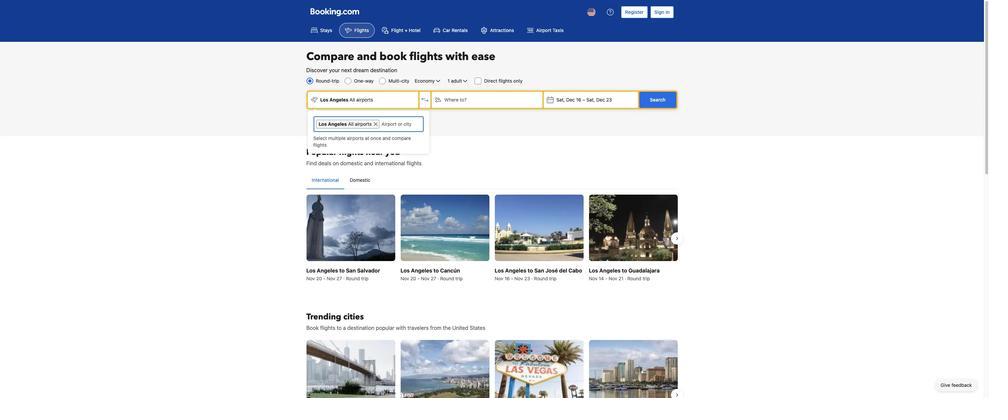 Task type: locate. For each thing, give the bounding box(es) containing it.
and inside compare and book flights with ease discover your next dream destination
[[357, 49, 377, 64]]

1 horizontal spatial 27
[[431, 276, 436, 282]]

los angeles all airports down the one-
[[320, 97, 373, 103]]

los for 14
[[589, 268, 598, 274]]

2 · from the left
[[438, 276, 439, 282]]

1 horizontal spatial 16
[[576, 97, 581, 103]]

rentals
[[452, 27, 468, 33]]

1 horizontal spatial 20
[[411, 276, 416, 282]]

3 · from the left
[[532, 276, 533, 282]]

20 inside los angeles to san salvador nov 20 - nov 27 · round trip
[[316, 276, 322, 282]]

angeles inside los angeles to san salvador nov 20 - nov 27 · round trip
[[317, 268, 338, 274]]

sat, left –
[[557, 97, 565, 103]]

1 · from the left
[[343, 276, 345, 282]]

0 vertical spatial destination
[[370, 67, 397, 73]]

airports up at
[[355, 121, 372, 127]]

all
[[350, 97, 355, 103], [348, 121, 354, 127]]

to left a
[[337, 325, 342, 331]]

2 san from the left
[[535, 268, 544, 274]]

14
[[599, 276, 604, 282]]

0 vertical spatial 16
[[576, 97, 581, 103]]

angeles for 14
[[600, 268, 621, 274]]

16
[[576, 97, 581, 103], [505, 276, 510, 282]]

23 inside los angeles to san josé del cabo nov 16 - nov 23 · round trip
[[525, 276, 530, 282]]

0 vertical spatial with
[[446, 49, 469, 64]]

1 sat, from the left
[[557, 97, 565, 103]]

destination inside trending cities book flights to a destination popular with travelers from the united states
[[347, 325, 375, 331]]

trip down guadalajara
[[643, 276, 650, 282]]

los inside los angeles to san josé del cabo nov 16 - nov 23 · round trip
[[495, 268, 504, 274]]

sat, dec 16 – sat, dec 23 button
[[544, 92, 638, 108]]

trip down salvador
[[361, 276, 369, 282]]

once
[[371, 135, 381, 141]]

nov
[[306, 276, 315, 282], [327, 276, 335, 282], [401, 276, 409, 282], [421, 276, 430, 282], [495, 276, 504, 282], [515, 276, 523, 282], [589, 276, 598, 282], [609, 276, 618, 282]]

to for nov
[[339, 268, 345, 274]]

0 vertical spatial airports
[[356, 97, 373, 103]]

flights down trending
[[320, 325, 335, 331]]

san left josé
[[535, 268, 544, 274]]

- inside los angeles to san josé del cabo nov 16 - nov 23 · round trip
[[511, 276, 513, 282]]

·
[[343, 276, 345, 282], [438, 276, 439, 282], [532, 276, 533, 282], [625, 276, 626, 282]]

1 vertical spatial destination
[[347, 325, 375, 331]]

1 horizontal spatial san
[[535, 268, 544, 274]]

1 dec from the left
[[566, 97, 575, 103]]

round down the "cancún"
[[440, 276, 454, 282]]

trip inside los angeles to san salvador nov 20 - nov 27 · round trip
[[361, 276, 369, 282]]

with inside trending cities book flights to a destination popular with travelers from the united states
[[396, 325, 406, 331]]

round down salvador
[[346, 276, 360, 282]]

booking.com logo image
[[311, 8, 359, 16], [311, 8, 359, 16]]

to up the 21
[[622, 268, 627, 274]]

1 - from the left
[[323, 276, 326, 282]]

give feedback
[[941, 383, 972, 388]]

and
[[357, 49, 377, 64], [383, 135, 391, 141], [364, 160, 373, 166]]

1 region from the top
[[301, 192, 683, 285]]

0 vertical spatial 23
[[606, 97, 612, 103]]

only
[[514, 78, 523, 84]]

del
[[559, 268, 567, 274]]

to
[[339, 268, 345, 274], [434, 268, 439, 274], [528, 268, 533, 274], [622, 268, 627, 274], [337, 325, 342, 331]]

2 vertical spatial airports
[[347, 135, 364, 141]]

tab list
[[306, 172, 678, 190]]

compare
[[392, 135, 411, 141]]

give feedback button
[[936, 380, 978, 392]]

20
[[316, 276, 322, 282], [411, 276, 416, 282]]

hotel
[[409, 27, 421, 33]]

round inside los angeles to san josé del cabo nov 16 - nov 23 · round trip
[[534, 276, 548, 282]]

sat, right –
[[587, 97, 595, 103]]

los angeles to guadalajara image
[[589, 195, 678, 261]]

dec right –
[[596, 97, 605, 103]]

flights left only
[[499, 78, 512, 84]]

trip down josé
[[549, 276, 557, 282]]

- inside los angeles to san salvador nov 20 - nov 27 · round trip
[[323, 276, 326, 282]]

with inside compare and book flights with ease discover your next dream destination
[[446, 49, 469, 64]]

adult
[[451, 78, 462, 84]]

airports inside the select multiple airports at once and compare flights
[[347, 135, 364, 141]]

0 vertical spatial all
[[350, 97, 355, 103]]

· inside los angeles to cancún nov 20 - nov 27 · round trip
[[438, 276, 439, 282]]

city
[[402, 78, 409, 84]]

next
[[341, 67, 352, 73]]

2 round from the left
[[440, 276, 454, 282]]

to inside los angeles to cancún nov 20 - nov 27 · round trip
[[434, 268, 439, 274]]

0 horizontal spatial 27
[[337, 276, 342, 282]]

1 vertical spatial region
[[301, 338, 683, 398]]

los inside los angeles to san salvador nov 20 - nov 27 · round trip
[[306, 268, 316, 274]]

book
[[306, 325, 319, 331]]

ease
[[472, 49, 496, 64]]

trending cities book flights to a destination popular with travelers from the united states
[[306, 312, 486, 331]]

car rentals
[[443, 27, 468, 33]]

23
[[606, 97, 612, 103], [525, 276, 530, 282]]

and up dream
[[357, 49, 377, 64]]

0 horizontal spatial 16
[[505, 276, 510, 282]]

from
[[430, 325, 442, 331]]

san inside los angeles to san josé del cabo nov 16 - nov 23 · round trip
[[535, 268, 544, 274]]

flights right international
[[407, 160, 422, 166]]

0 horizontal spatial dec
[[566, 97, 575, 103]]

2 vertical spatial and
[[364, 160, 373, 166]]

1 27 from the left
[[337, 276, 342, 282]]

4 nov from the left
[[421, 276, 430, 282]]

1 vertical spatial and
[[383, 135, 391, 141]]

0 horizontal spatial 23
[[525, 276, 530, 282]]

1 vertical spatial airports
[[355, 121, 372, 127]]

0 horizontal spatial 20
[[316, 276, 322, 282]]

1 horizontal spatial sat,
[[587, 97, 595, 103]]

round down josé
[[534, 276, 548, 282]]

angeles for del
[[505, 268, 527, 274]]

discover
[[306, 67, 328, 73]]

1 vertical spatial 23
[[525, 276, 530, 282]]

all down the one-
[[350, 97, 355, 103]]

all up the select multiple airports at once and compare flights
[[348, 121, 354, 127]]

3 round from the left
[[534, 276, 548, 282]]

register
[[625, 9, 644, 15]]

with right popular
[[396, 325, 406, 331]]

and right once
[[383, 135, 391, 141]]

1 horizontal spatial with
[[446, 49, 469, 64]]

0 horizontal spatial sat,
[[557, 97, 565, 103]]

2 27 from the left
[[431, 276, 436, 282]]

los angeles to san josé del cabo image
[[495, 195, 584, 261]]

book
[[380, 49, 407, 64]]

san
[[346, 268, 356, 274], [535, 268, 544, 274]]

to inside trending cities book flights to a destination popular with travelers from the united states
[[337, 325, 342, 331]]

3 - from the left
[[511, 276, 513, 282]]

los inside los angeles to cancún nov 20 - nov 27 · round trip
[[401, 268, 410, 274]]

multi-
[[389, 78, 402, 84]]

flights up economy
[[410, 49, 443, 64]]

destination
[[370, 67, 397, 73], [347, 325, 375, 331]]

to inside los angeles to san josé del cabo nov 16 - nov 23 · round trip
[[528, 268, 533, 274]]

to inside 'los angeles to guadalajara nov 14 - nov 21 · round trip'
[[622, 268, 627, 274]]

los angeles to guadalajara nov 14 - nov 21 · round trip
[[589, 268, 660, 282]]

los for nov
[[306, 268, 316, 274]]

destination down "cities"
[[347, 325, 375, 331]]

region containing los angeles to san salvador
[[301, 192, 683, 285]]

airports left at
[[347, 135, 364, 141]]

27
[[337, 276, 342, 282], [431, 276, 436, 282]]

dec left –
[[566, 97, 575, 103]]

los inside 'los angeles to guadalajara nov 14 - nov 21 · round trip'
[[589, 268, 598, 274]]

4 · from the left
[[625, 276, 626, 282]]

trip inside los angeles to cancún nov 20 - nov 27 · round trip
[[456, 276, 463, 282]]

angeles inside 'los angeles to guadalajara nov 14 - nov 21 · round trip'
[[600, 268, 621, 274]]

2 - from the left
[[418, 276, 420, 282]]

16 inside los angeles to san josé del cabo nov 16 - nov 23 · round trip
[[505, 276, 510, 282]]

1 vertical spatial 16
[[505, 276, 510, 282]]

feedback
[[952, 383, 972, 388]]

los angeles to cancún image
[[401, 195, 489, 261]]

23 inside dropdown button
[[606, 97, 612, 103]]

attractions link
[[475, 23, 520, 38]]

los angeles all airports
[[320, 97, 373, 103], [319, 121, 372, 127]]

16 inside dropdown button
[[576, 97, 581, 103]]

region
[[301, 192, 683, 285], [301, 338, 683, 398]]

Airport or city text field
[[381, 120, 421, 129]]

one-
[[354, 78, 365, 84]]

flights down select
[[313, 142, 327, 148]]

angeles inside los angeles to san josé del cabo nov 16 - nov 23 · round trip
[[505, 268, 527, 274]]

where to? button
[[432, 92, 543, 108]]

san left salvador
[[346, 268, 356, 274]]

· inside los angeles to san salvador nov 20 - nov 27 · round trip
[[343, 276, 345, 282]]

multiple
[[328, 135, 346, 141]]

with up adult
[[446, 49, 469, 64]]

find
[[306, 160, 317, 166]]

1 san from the left
[[346, 268, 356, 274]]

4 round from the left
[[628, 276, 642, 282]]

trip down your
[[332, 78, 339, 84]]

to left salvador
[[339, 268, 345, 274]]

trip down the "cancún"
[[456, 276, 463, 282]]

1 vertical spatial all
[[348, 121, 354, 127]]

1 round from the left
[[346, 276, 360, 282]]

2 20 from the left
[[411, 276, 416, 282]]

and inside the select multiple airports at once and compare flights
[[383, 135, 391, 141]]

and down near
[[364, 160, 373, 166]]

los for 20
[[401, 268, 410, 274]]

4 - from the left
[[605, 276, 608, 282]]

0 vertical spatial los angeles all airports
[[320, 97, 373, 103]]

to left the "cancún"
[[434, 268, 439, 274]]

0 horizontal spatial san
[[346, 268, 356, 274]]

2 region from the top
[[301, 338, 683, 398]]

trip
[[332, 78, 339, 84], [361, 276, 369, 282], [456, 276, 463, 282], [549, 276, 557, 282], [643, 276, 650, 282]]

los angeles all airports up multiple
[[319, 121, 372, 127]]

destination up multi-
[[370, 67, 397, 73]]

taxis
[[553, 27, 564, 33]]

los angeles to san josé del cabo nov 16 - nov 23 · round trip
[[495, 268, 582, 282]]

1 20 from the left
[[316, 276, 322, 282]]

you
[[385, 147, 400, 158]]

international
[[312, 177, 339, 183]]

round down guadalajara
[[628, 276, 642, 282]]

1 vertical spatial with
[[396, 325, 406, 331]]

0 vertical spatial region
[[301, 192, 683, 285]]

0 vertical spatial and
[[357, 49, 377, 64]]

to left josé
[[528, 268, 533, 274]]

· inside 'los angeles to guadalajara nov 14 - nov 21 · round trip'
[[625, 276, 626, 282]]

to inside los angeles to san salvador nov 20 - nov 27 · round trip
[[339, 268, 345, 274]]

angeles inside los angeles to cancún nov 20 - nov 27 · round trip
[[411, 268, 432, 274]]

1 horizontal spatial 23
[[606, 97, 612, 103]]

sat,
[[557, 97, 565, 103], [587, 97, 595, 103]]

1 adult button
[[447, 77, 470, 85]]

1 horizontal spatial dec
[[596, 97, 605, 103]]

san inside los angeles to san salvador nov 20 - nov 27 · round trip
[[346, 268, 356, 274]]

flight + hotel
[[391, 27, 421, 33]]

dec
[[566, 97, 575, 103], [596, 97, 605, 103]]

0 horizontal spatial with
[[396, 325, 406, 331]]

airports down 'one-way'
[[356, 97, 373, 103]]



Task type: describe. For each thing, give the bounding box(es) containing it.
a
[[343, 325, 346, 331]]

salvador
[[357, 268, 380, 274]]

las vegas, united states of america image
[[495, 340, 584, 398]]

deals
[[318, 160, 331, 166]]

round inside los angeles to cancún nov 20 - nov 27 · round trip
[[440, 276, 454, 282]]

+
[[405, 27, 408, 33]]

20 inside los angeles to cancún nov 20 - nov 27 · round trip
[[411, 276, 416, 282]]

and inside popular flights near you find deals on domestic and international flights
[[364, 160, 373, 166]]

economy
[[415, 78, 435, 84]]

8 nov from the left
[[609, 276, 618, 282]]

angeles for 20
[[411, 268, 432, 274]]

cabo
[[569, 268, 582, 274]]

to for del
[[528, 268, 533, 274]]

destination inside compare and book flights with ease discover your next dream destination
[[370, 67, 397, 73]]

- inside 'los angeles to guadalajara nov 14 - nov 21 · round trip'
[[605, 276, 608, 282]]

los angeles to san salvador image
[[306, 195, 395, 261]]

international button
[[306, 172, 344, 189]]

near
[[366, 147, 383, 158]]

the
[[443, 325, 451, 331]]

dream
[[353, 67, 369, 73]]

to for 14
[[622, 268, 627, 274]]

san for josé
[[535, 268, 544, 274]]

multi-city
[[389, 78, 409, 84]]

where
[[445, 97, 459, 103]]

flights
[[355, 27, 369, 33]]

where to?
[[445, 97, 467, 103]]

round inside los angeles to san salvador nov 20 - nov 27 · round trip
[[346, 276, 360, 282]]

new york, united states of america image
[[306, 340, 395, 398]]

stays
[[320, 27, 332, 33]]

manila, philippines image
[[589, 340, 678, 398]]

register link
[[621, 6, 648, 18]]

sat, dec 16 – sat, dec 23
[[557, 97, 612, 103]]

to for 20
[[434, 268, 439, 274]]

27 inside los angeles to san salvador nov 20 - nov 27 · round trip
[[337, 276, 342, 282]]

- inside los angeles to cancún nov 20 - nov 27 · round trip
[[418, 276, 420, 282]]

sign
[[655, 9, 665, 15]]

airport taxis
[[536, 27, 564, 33]]

trending
[[306, 312, 341, 323]]

1 vertical spatial los angeles all airports
[[319, 121, 372, 127]]

give
[[941, 383, 951, 388]]

on
[[333, 160, 339, 166]]

cancún
[[440, 268, 460, 274]]

select
[[313, 135, 327, 141]]

san for salvador
[[346, 268, 356, 274]]

flights link
[[339, 23, 375, 38]]

united
[[452, 325, 469, 331]]

popular
[[376, 325, 395, 331]]

flights up domestic
[[339, 147, 364, 158]]

los for del
[[495, 268, 504, 274]]

tab list containing international
[[306, 172, 678, 190]]

trip inside los angeles to san josé del cabo nov 16 - nov 23 · round trip
[[549, 276, 557, 282]]

way
[[365, 78, 374, 84]]

compare and book flights with ease discover your next dream destination
[[306, 49, 496, 73]]

3 nov from the left
[[401, 276, 409, 282]]

21
[[619, 276, 624, 282]]

states
[[470, 325, 486, 331]]

flights inside the select multiple airports at once and compare flights
[[313, 142, 327, 148]]

cities
[[343, 312, 364, 323]]

los angeles to cancún nov 20 - nov 27 · round trip
[[401, 268, 463, 282]]

27 inside los angeles to cancún nov 20 - nov 27 · round trip
[[431, 276, 436, 282]]

direct
[[484, 78, 498, 84]]

guadalajara
[[629, 268, 660, 274]]

domestic button
[[344, 172, 376, 189]]

los angeles to san salvador nov 20 - nov 27 · round trip
[[306, 268, 380, 282]]

travelers
[[408, 325, 429, 331]]

search
[[650, 97, 666, 103]]

sign in link
[[651, 6, 674, 18]]

attractions
[[490, 27, 514, 33]]

round inside 'los angeles to guadalajara nov 14 - nov 21 · round trip'
[[628, 276, 642, 282]]

6 nov from the left
[[515, 276, 523, 282]]

7 nov from the left
[[589, 276, 598, 282]]

5 nov from the left
[[495, 276, 504, 282]]

in
[[666, 9, 670, 15]]

direct flights only
[[484, 78, 523, 84]]

popular
[[306, 147, 337, 158]]

flight
[[391, 27, 404, 33]]

trip inside 'los angeles to guadalajara nov 14 - nov 21 · round trip'
[[643, 276, 650, 282]]

car
[[443, 27, 451, 33]]

one-way
[[354, 78, 374, 84]]

search button
[[639, 92, 677, 108]]

sign in
[[655, 9, 670, 15]]

airport taxis link
[[521, 23, 570, 38]]

2 sat, from the left
[[587, 97, 595, 103]]

· inside los angeles to san josé del cabo nov 16 - nov 23 · round trip
[[532, 276, 533, 282]]

flights inside compare and book flights with ease discover your next dream destination
[[410, 49, 443, 64]]

at
[[365, 135, 369, 141]]

domestic
[[350, 177, 370, 183]]

angeles for nov
[[317, 268, 338, 274]]

international
[[375, 160, 405, 166]]

flight + hotel link
[[376, 23, 426, 38]]

select multiple airports at once and compare flights
[[313, 135, 411, 148]]

your
[[329, 67, 340, 73]]

–
[[583, 97, 585, 103]]

josé
[[546, 268, 558, 274]]

round-
[[316, 78, 332, 84]]

car rentals link
[[428, 23, 474, 38]]

honolulu, united states of america image
[[401, 340, 489, 398]]

1 nov from the left
[[306, 276, 315, 282]]

compare
[[306, 49, 354, 64]]

to?
[[460, 97, 467, 103]]

flights inside trending cities book flights to a destination popular with travelers from the united states
[[320, 325, 335, 331]]

2 dec from the left
[[596, 97, 605, 103]]

1 adult
[[448, 78, 462, 84]]

round-trip
[[316, 78, 339, 84]]

1
[[448, 78, 450, 84]]

stays link
[[305, 23, 338, 38]]

2 nov from the left
[[327, 276, 335, 282]]

airport
[[536, 27, 552, 33]]

domestic
[[340, 160, 363, 166]]

popular flights near you find deals on domestic and international flights
[[306, 147, 422, 166]]



Task type: vqa. For each thing, say whether or not it's contained in the screenshot.
11.5
no



